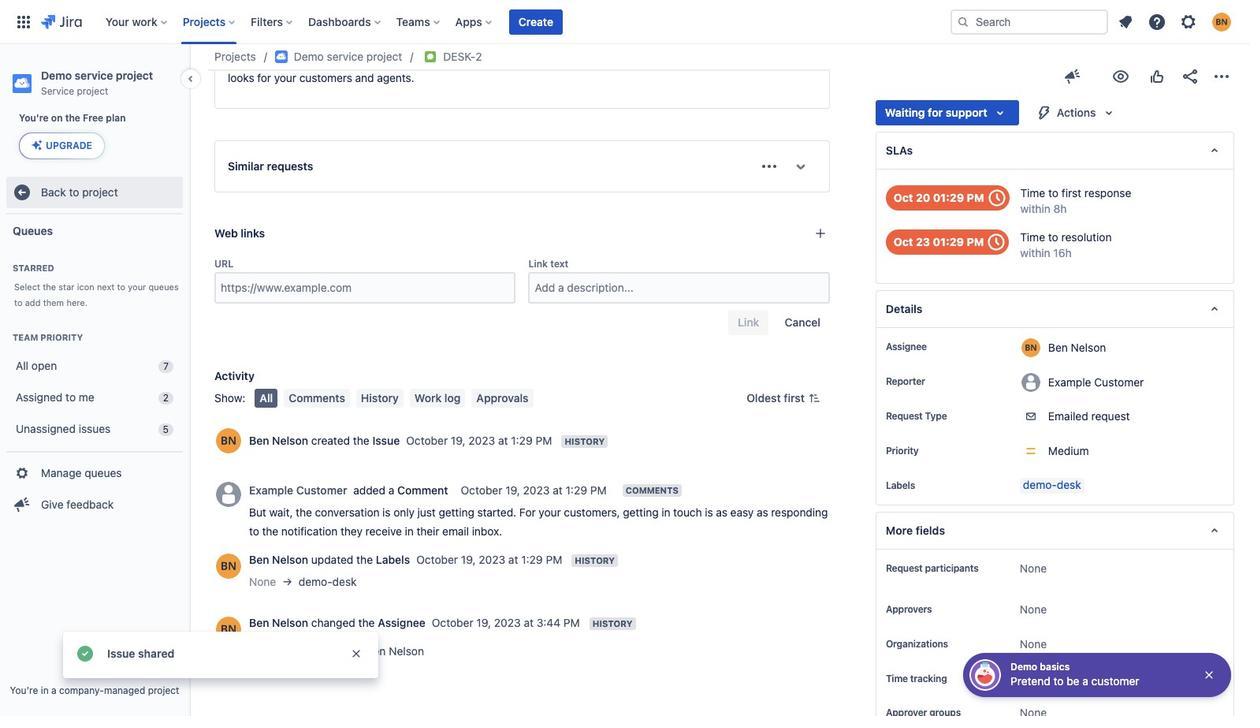 Task type: vqa. For each thing, say whether or not it's contained in the screenshot.


Task type: locate. For each thing, give the bounding box(es) containing it.
service up and
[[355, 52, 394, 65]]

search image
[[957, 15, 970, 28]]

2 request from the top
[[886, 562, 923, 574]]

demo for demo basics pretend to be a customer
[[1011, 661, 1038, 673]]

october 19, 2023 at 1:29 pm
[[461, 484, 607, 497]]

queues up give feedback button
[[85, 466, 122, 479]]

your inside ) to see how it looks for your customers and agents.
[[274, 71, 297, 84]]

0 horizontal spatial as
[[716, 505, 728, 519]]

added
[[353, 484, 386, 497]]

only
[[394, 505, 415, 519]]

back to project
[[41, 185, 118, 198]]

team priority group
[[6, 315, 183, 451]]

1 horizontal spatial in
[[405, 524, 414, 538]]

1 vertical spatial for
[[928, 106, 943, 119]]

customer up emailed request
[[1095, 375, 1144, 388]]

0 vertical spatial email
[[490, 52, 517, 65]]

demo service project link
[[275, 47, 402, 66]]

0 horizontal spatial your
[[128, 282, 146, 292]]

icon
[[77, 282, 94, 292]]

email
[[228, 52, 255, 65]]

newest first image
[[808, 392, 821, 404]]

ben nelson up example customer
[[1049, 340, 1107, 354]]

19, for labels
[[461, 553, 476, 566]]

example customer added a comment
[[249, 484, 448, 497]]

demo inside demo service project service project
[[41, 69, 72, 82]]

it
[[778, 52, 784, 65]]

priority
[[40, 332, 83, 342], [886, 445, 919, 457]]

1 vertical spatial example
[[249, 484, 293, 497]]

pm
[[967, 191, 985, 204], [967, 235, 984, 248], [536, 434, 552, 447], [591, 484, 607, 497], [546, 553, 563, 566], [564, 616, 580, 629]]

0 vertical spatial within
[[1021, 202, 1051, 215]]

waiting
[[885, 106, 925, 119]]

desk down medium
[[1057, 478, 1082, 491]]

request up request participants pin to top. only you can see pinned fields. icon
[[886, 562, 923, 574]]

1 horizontal spatial for
[[928, 106, 943, 119]]

2 getting from the left
[[623, 505, 659, 519]]

all left open
[[16, 358, 28, 372]]

0 horizontal spatial ben nelson
[[366, 644, 424, 658]]

0 vertical spatial first
[[1062, 186, 1082, 200]]

desk
[[1057, 478, 1082, 491], [333, 575, 357, 588]]

1 horizontal spatial desk
[[1057, 478, 1082, 491]]

0 horizontal spatial 2
[[163, 392, 169, 404]]

) to see how it looks for your customers and agents.
[[228, 52, 787, 84]]

a left the company-
[[51, 684, 56, 696]]

issue down the history button
[[373, 434, 400, 447]]

to up 8h
[[1049, 186, 1059, 200]]

clockicon image for oct 23 01:29 pm
[[984, 230, 1010, 255]]

1 vertical spatial support
[[946, 106, 988, 119]]

0 horizontal spatial desk
[[333, 575, 357, 588]]

october
[[406, 434, 448, 447], [461, 484, 503, 497], [417, 553, 458, 566], [432, 616, 474, 629]]

service for demo service project service project
[[75, 69, 113, 82]]

time inside time to first response within 8h
[[1021, 186, 1046, 200]]

is right touch
[[705, 505, 713, 519]]

issues
[[79, 422, 111, 435]]

0 vertical spatial 2
[[476, 50, 482, 63]]

starred group
[[6, 246, 183, 315]]

1 vertical spatial customer
[[296, 484, 347, 497]]

queues right next
[[149, 282, 179, 292]]

upgrade
[[46, 140, 92, 151]]

project up plan at the top left of the page
[[116, 69, 153, 82]]

your
[[274, 71, 297, 84], [128, 282, 146, 292], [539, 505, 561, 519]]

oldest first
[[747, 391, 805, 404]]

0 vertical spatial request
[[886, 410, 923, 422]]

0 vertical spatial customer
[[1095, 375, 1144, 388]]

to left me
[[66, 390, 76, 403]]

details element
[[876, 290, 1235, 328]]

in left their at the bottom
[[405, 524, 414, 538]]

1 horizontal spatial request
[[1092, 409, 1131, 423]]

time
[[1021, 186, 1046, 200], [1021, 230, 1046, 244], [886, 673, 908, 685]]

demo for demo service project service project
[[41, 69, 72, 82]]

labels left labels pin to top. only you can see pinned fields. image
[[886, 480, 916, 491]]

1 01:29 from the top
[[933, 191, 965, 204]]

1 vertical spatial assignee
[[378, 616, 426, 629]]

1 horizontal spatial as
[[757, 505, 769, 519]]

all open
[[16, 358, 57, 372]]

1 vertical spatial projects
[[214, 50, 256, 63]]

see
[[733, 52, 751, 65]]

Add a description... field
[[530, 274, 829, 302]]

address
[[520, 52, 560, 65]]

issue left shared
[[107, 647, 135, 660]]

1 horizontal spatial is
[[705, 505, 713, 519]]

watch options: you are not watching this issue, 0 people watching image
[[1112, 67, 1131, 86]]

2 vertical spatial 1:29
[[521, 553, 543, 566]]

getting left touch
[[623, 505, 659, 519]]

emailed request
[[1049, 409, 1131, 423]]

support right service request icon
[[448, 52, 487, 65]]

url
[[214, 258, 234, 270]]

approvers
[[886, 603, 932, 615]]

organizations pin to top. only you can see pinned fields. image
[[964, 638, 977, 651]]

1 within from the top
[[1021, 202, 1051, 215]]

for right looks
[[257, 71, 271, 84]]

ben left changed
[[249, 616, 269, 629]]

getting
[[439, 505, 475, 519], [623, 505, 659, 519]]

to left the add on the left top
[[14, 297, 23, 308]]

1 vertical spatial within
[[1021, 246, 1051, 259]]

conversation
[[315, 505, 380, 519]]

0 vertical spatial oct
[[894, 191, 914, 204]]

2 01:29 from the top
[[933, 235, 964, 248]]

0 horizontal spatial priority
[[40, 332, 83, 342]]

0 vertical spatial assignee
[[886, 341, 927, 353]]

in left the company-
[[41, 684, 49, 696]]

to inside ) to see how it looks for your customers and agents.
[[720, 52, 730, 65]]

your right for
[[539, 505, 561, 519]]

0 vertical spatial comments
[[289, 391, 345, 404]]

request
[[267, 52, 305, 65], [1092, 409, 1131, 423]]

time inside time to resolution within 16h
[[1021, 230, 1046, 244]]

0 vertical spatial support
[[448, 52, 487, 65]]

support right waiting
[[946, 106, 988, 119]]

plan
[[106, 112, 126, 124]]

to down but
[[249, 524, 259, 538]]

2
[[476, 50, 482, 63], [163, 392, 169, 404]]

email a request to demo service project's support email address (
[[228, 52, 570, 65]]

company-
[[59, 684, 104, 696]]

success image
[[76, 644, 95, 663]]

at down but wait, the conversation is only just getting started. for your customers, getting in touch is as easy as responding to the notification they receive in their email inbox.
[[509, 553, 518, 566]]

1 vertical spatial desk
[[333, 575, 357, 588]]

link
[[529, 258, 548, 270]]

all right "show:"
[[260, 391, 273, 404]]

vote options: no one has voted for this issue yet. image
[[1148, 67, 1167, 86]]

1 vertical spatial oct
[[894, 235, 914, 248]]

demo- down updated
[[299, 575, 333, 588]]

oct 20 01:29 pm
[[894, 191, 985, 204]]

october down ben nelson updated the labels october 19, 2023 at 1:29 pm
[[432, 616, 474, 629]]

to up within 16h button
[[1049, 230, 1059, 244]]

history up ben nelson created the issue october 19, 2023 at 1:29 pm on the left bottom
[[361, 391, 399, 404]]

assigned
[[16, 390, 63, 403]]

notifications image
[[1117, 12, 1136, 31]]

projects inside popup button
[[183, 15, 226, 28]]

1 vertical spatial all
[[260, 391, 273, 404]]

agents.
[[377, 71, 414, 84]]

0 vertical spatial all
[[16, 358, 28, 372]]

1 horizontal spatial support
[[946, 106, 988, 119]]

customer for example customer added a comment
[[296, 484, 347, 497]]

labels down receive
[[376, 553, 410, 566]]

receive
[[366, 524, 402, 538]]

2023 up for
[[523, 484, 550, 497]]

you're on the free plan
[[19, 112, 126, 124]]

at for ben nelson updated the labels october 19, 2023 at 1:29 pm
[[509, 553, 518, 566]]

1 clockicon image from the top
[[985, 185, 1010, 211]]

copy link to issue image
[[479, 50, 492, 62]]

1 horizontal spatial getting
[[623, 505, 659, 519]]

2 oct from the top
[[894, 235, 914, 248]]

1 horizontal spatial priority
[[886, 445, 919, 457]]

desk down updated
[[333, 575, 357, 588]]

1 horizontal spatial customer
[[1095, 375, 1144, 388]]

comments inside button
[[289, 391, 345, 404]]

similar requests
[[228, 159, 313, 173]]

0 horizontal spatial demo-
[[299, 575, 333, 588]]

email left 'address'
[[490, 52, 517, 65]]

for inside ) to see how it looks for your customers and agents.
[[257, 71, 271, 84]]

1 vertical spatial 2
[[163, 392, 169, 404]]

1 horizontal spatial demo-desk
[[1024, 478, 1082, 491]]

unassigned
[[16, 422, 76, 435]]

ben nelson updated the labels october 19, 2023 at 1:29 pm
[[249, 553, 563, 566]]

comments button
[[284, 389, 350, 408]]

nelson for assignee
[[272, 616, 308, 629]]

priority down request type
[[886, 445, 919, 457]]

a right the be
[[1083, 674, 1089, 688]]

oct left 23
[[894, 235, 914, 248]]

a right added
[[389, 484, 395, 497]]

assignee down ben nelson updated the labels october 19, 2023 at 1:29 pm
[[378, 616, 426, 629]]

0 horizontal spatial for
[[257, 71, 271, 84]]

2 is from the left
[[705, 505, 713, 519]]

1 vertical spatial 01:29
[[933, 235, 964, 248]]

as left easy
[[716, 505, 728, 519]]

more
[[886, 524, 913, 537]]

menu bar
[[252, 389, 537, 408]]

select the star icon next to your queues to add them here.
[[14, 282, 179, 308]]

is left only
[[383, 505, 391, 519]]

1 vertical spatial demo-desk
[[299, 575, 357, 588]]

clockicon image left within 16h button
[[984, 230, 1010, 255]]

copy link to comment image
[[685, 483, 698, 496]]

19, left the 3:44
[[477, 616, 491, 629]]

7
[[163, 360, 169, 372]]

0 horizontal spatial request
[[267, 52, 305, 65]]

teams
[[396, 15, 430, 28]]

shared
[[138, 647, 175, 660]]

demo inside demo basics pretend to be a customer
[[1011, 661, 1038, 673]]

request
[[886, 410, 923, 422], [886, 562, 923, 574]]

01:29 for 20
[[933, 191, 965, 204]]

1 vertical spatial comments
[[626, 485, 679, 496]]

customer up conversation
[[296, 484, 347, 497]]

all inside team priority group
[[16, 358, 28, 372]]

request down filters popup button
[[267, 52, 305, 65]]

nelson left changed
[[272, 616, 308, 629]]

1 oct from the top
[[894, 191, 914, 204]]

0 vertical spatial in
[[662, 505, 671, 519]]

the inside select the star icon next to your queues to add them here.
[[43, 282, 56, 292]]

they
[[341, 524, 363, 538]]

19, down log
[[451, 434, 466, 447]]

as right easy
[[757, 505, 769, 519]]

october up "started."
[[461, 484, 503, 497]]

1 vertical spatial ben nelson
[[366, 644, 424, 658]]

1 horizontal spatial labels
[[886, 480, 916, 491]]

nelson down notification
[[272, 553, 308, 566]]

example for example customer
[[1049, 375, 1092, 388]]

0 vertical spatial queues
[[149, 282, 179, 292]]

your down demo service project image
[[274, 71, 297, 84]]

0 vertical spatial time
[[1021, 186, 1046, 200]]

clockicon image for oct 20 01:29 pm
[[985, 185, 1010, 211]]

1 vertical spatial issue
[[107, 647, 135, 660]]

0 vertical spatial desk
[[1057, 478, 1082, 491]]

comments left copy link to comment icon
[[626, 485, 679, 496]]

wait,
[[269, 505, 293, 519]]

ben nelson down ben nelson changed the assignee october 19, 2023 at 3:44 pm
[[366, 644, 424, 658]]

easy
[[731, 505, 754, 519]]

banner
[[0, 0, 1251, 44]]

ben for labels
[[249, 553, 269, 566]]

all inside button
[[260, 391, 273, 404]]

to inside team priority group
[[66, 390, 76, 403]]

1 horizontal spatial all
[[260, 391, 273, 404]]

how
[[754, 52, 775, 65]]

1 horizontal spatial your
[[274, 71, 297, 84]]

give feedback button
[[6, 489, 183, 520]]

to inside time to resolution within 16h
[[1049, 230, 1059, 244]]

comments up created
[[289, 391, 345, 404]]

at for ben nelson changed the assignee october 19, 2023 at 3:44 pm
[[524, 616, 534, 629]]

service inside demo service project service project
[[75, 69, 113, 82]]

assignee left assignee pin to top. only you can see pinned fields. icon
[[886, 341, 927, 353]]

1 vertical spatial time
[[1021, 230, 1046, 244]]

1 horizontal spatial assignee
[[886, 341, 927, 353]]

projects button
[[178, 9, 241, 34]]

0 vertical spatial request
[[267, 52, 305, 65]]

history down customers,
[[575, 555, 615, 565]]

1 vertical spatial priority
[[886, 445, 919, 457]]

19, down inbox.
[[461, 553, 476, 566]]

0 vertical spatial 1:29
[[511, 434, 533, 447]]

ben down but
[[249, 553, 269, 566]]

history
[[361, 391, 399, 404], [565, 436, 605, 446], [575, 555, 615, 565], [593, 618, 633, 628]]

1 vertical spatial email
[[443, 524, 469, 538]]

2023 left the 3:44
[[494, 616, 521, 629]]

filters
[[251, 15, 283, 28]]

oct for oct 23 01:29 pm
[[894, 235, 914, 248]]

2 clockicon image from the top
[[984, 230, 1010, 255]]

you're in a company-managed project
[[10, 684, 179, 696]]

getting right just
[[439, 505, 475, 519]]

demo for demo service project
[[294, 50, 324, 63]]

pretend
[[1011, 674, 1051, 688]]

1 vertical spatial clockicon image
[[984, 230, 1010, 255]]

1 horizontal spatial demo-
[[1024, 478, 1057, 491]]

01:29 for 23
[[933, 235, 964, 248]]

1:29 for ben nelson created the issue october 19, 2023 at 1:29 pm
[[511, 434, 533, 447]]

clockicon image
[[985, 185, 1010, 211], [984, 230, 1010, 255]]

is
[[383, 505, 391, 519], [705, 505, 713, 519]]

0 vertical spatial for
[[257, 71, 271, 84]]

demo service project
[[294, 50, 402, 63]]

service up free
[[75, 69, 113, 82]]

organizations
[[886, 638, 949, 650]]

at down the approvals button
[[498, 434, 508, 447]]

2023 for ben nelson updated the labels october 19, 2023 at 1:29 pm
[[479, 553, 506, 566]]

0 vertical spatial ben nelson
[[1049, 340, 1107, 354]]

response
[[1085, 186, 1132, 200]]

unassigned issues
[[16, 422, 111, 435]]

time left tracking
[[886, 673, 908, 685]]

2 horizontal spatial in
[[662, 505, 671, 519]]

1 horizontal spatial first
[[1062, 186, 1082, 200]]

first left newest first image
[[784, 391, 805, 404]]

you're left the company-
[[10, 684, 38, 696]]

1 horizontal spatial queues
[[149, 282, 179, 292]]

2 inside team priority group
[[163, 392, 169, 404]]

the down they
[[357, 553, 373, 566]]

desk-2
[[443, 50, 482, 63]]

email
[[490, 52, 517, 65], [443, 524, 469, 538]]

within left 16h
[[1021, 246, 1051, 259]]

0 vertical spatial clockicon image
[[985, 185, 1010, 211]]

as
[[716, 505, 728, 519], [757, 505, 769, 519]]

first up 8h
[[1062, 186, 1082, 200]]

to inside but wait, the conversation is only just getting started. for your customers, getting in touch is as easy as responding to the notification they receive in their email inbox.
[[249, 524, 259, 538]]

ben down details element
[[1049, 340, 1068, 354]]

ben nelson changed the assignee october 19, 2023 at 3:44 pm
[[249, 616, 580, 629]]

assigned to me
[[16, 390, 94, 403]]

project right back
[[82, 185, 118, 198]]

you're left on
[[19, 112, 49, 124]]

1 request from the top
[[886, 410, 923, 422]]

your profile and settings image
[[1213, 12, 1232, 31]]

for right waiting
[[928, 106, 943, 119]]

email inside but wait, the conversation is only just getting started. for your customers, getting in touch is as easy as responding to the notification they receive in their email inbox.
[[443, 524, 469, 538]]

your right next
[[128, 282, 146, 292]]

demo-desk
[[1024, 478, 1082, 491], [299, 575, 357, 588]]

time up "within 8h" button
[[1021, 186, 1046, 200]]

pm up october 19, 2023 at 1:29 pm
[[536, 434, 552, 447]]

0 horizontal spatial all
[[16, 358, 28, 372]]

on
[[51, 112, 63, 124]]

1 vertical spatial you're
[[10, 684, 38, 696]]

0 vertical spatial priority
[[40, 332, 83, 342]]

1 vertical spatial your
[[128, 282, 146, 292]]

01:29 right 23
[[933, 235, 964, 248]]

2023 down the approvals button
[[469, 434, 495, 447]]

0 horizontal spatial customer
[[296, 484, 347, 497]]

projects up looks
[[214, 50, 256, 63]]

first
[[1062, 186, 1082, 200], [784, 391, 805, 404]]

1 horizontal spatial 2
[[476, 50, 482, 63]]

october for labels
[[417, 553, 458, 566]]

jira image
[[41, 12, 82, 31], [41, 12, 82, 31]]

created
[[311, 434, 350, 447]]

0 horizontal spatial labels
[[376, 553, 410, 566]]

at left the 3:44
[[524, 616, 534, 629]]

19, for issue
[[451, 434, 466, 447]]

service up customers
[[327, 50, 364, 63]]

history inside button
[[361, 391, 399, 404]]

actions button
[[1026, 100, 1128, 125]]

october down work
[[406, 434, 448, 447]]

demo-desk down medium
[[1024, 478, 1082, 491]]

link to a web page image
[[815, 227, 827, 240]]

actions image
[[1213, 67, 1232, 86]]

0 horizontal spatial comments
[[289, 391, 345, 404]]

dashboards button
[[304, 9, 387, 34]]

2 within from the top
[[1021, 246, 1051, 259]]

23
[[916, 235, 931, 248]]

queues inside select the star icon next to your queues to add them here.
[[149, 282, 179, 292]]

0 vertical spatial 01:29
[[933, 191, 965, 204]]

2 vertical spatial your
[[539, 505, 561, 519]]

3:44
[[537, 616, 561, 629]]

demo service project service project
[[41, 69, 153, 97]]

2023 down inbox.
[[479, 553, 506, 566]]

0 horizontal spatial email
[[443, 524, 469, 538]]

0 vertical spatial issue
[[373, 434, 400, 447]]

0 vertical spatial demo-
[[1024, 478, 1057, 491]]

0 horizontal spatial getting
[[439, 505, 475, 519]]

reporter
[[886, 375, 926, 387]]

1 vertical spatial first
[[784, 391, 805, 404]]

group
[[6, 451, 183, 525]]

priority inside group
[[40, 332, 83, 342]]

0 horizontal spatial queues
[[85, 466, 122, 479]]

0 vertical spatial example
[[1049, 375, 1092, 388]]

request left "type"
[[886, 410, 923, 422]]

support
[[448, 52, 487, 65], [946, 106, 988, 119]]

project for demo service project service project
[[116, 69, 153, 82]]

history right the 3:44
[[593, 618, 633, 628]]

1 vertical spatial request
[[886, 562, 923, 574]]

01:29 right 20
[[933, 191, 965, 204]]

to left the be
[[1054, 674, 1064, 688]]

project up "agents."
[[367, 50, 402, 63]]



Task type: describe. For each thing, give the bounding box(es) containing it.
time for time to resolution
[[1021, 230, 1046, 244]]

desk-2 link
[[443, 47, 482, 66]]

resolution
[[1062, 230, 1112, 244]]

19, up for
[[506, 484, 520, 497]]

1 vertical spatial request
[[1092, 409, 1131, 423]]

within 8h button
[[1021, 201, 1067, 217]]

manage queues
[[41, 466, 122, 479]]

service request image
[[425, 50, 437, 63]]

example customer
[[1049, 375, 1144, 388]]

filters button
[[246, 9, 299, 34]]

within inside time to first response within 8h
[[1021, 202, 1051, 215]]

you're for you're on the free plan
[[19, 112, 49, 124]]

nelson for labels
[[272, 553, 308, 566]]

ben for assignee
[[249, 616, 269, 629]]

menu bar containing all
[[252, 389, 537, 408]]

a right 'email'
[[258, 52, 264, 65]]

2 as from the left
[[757, 505, 769, 519]]

details
[[886, 302, 923, 315]]

at for ben nelson created the issue october 19, 2023 at 1:29 pm
[[498, 434, 508, 447]]

to right back
[[69, 185, 79, 198]]

free
[[83, 112, 103, 124]]

1 vertical spatial labels
[[376, 553, 410, 566]]

pm right 23
[[967, 235, 984, 248]]

1 getting from the left
[[439, 505, 475, 519]]

your work button
[[101, 9, 173, 34]]

1 horizontal spatial email
[[490, 52, 517, 65]]

at up but wait, the conversation is only just getting started. for your customers, getting in touch is as easy as responding to the notification they receive in their email inbox.
[[553, 484, 563, 497]]

service for demo service project
[[327, 50, 364, 63]]

2023 for ben nelson changed the assignee october 19, 2023 at 3:44 pm
[[494, 616, 521, 629]]

ben nelson created the issue october 19, 2023 at 1:29 pm
[[249, 434, 552, 447]]

within 16h button
[[1021, 245, 1072, 261]]

queues
[[13, 224, 53, 237]]

and
[[355, 71, 374, 84]]

16h
[[1054, 246, 1072, 259]]

2 vertical spatial time
[[886, 673, 908, 685]]

ben nelson for ben nelson
[[366, 644, 424, 658]]

just
[[418, 505, 436, 519]]

type
[[925, 410, 947, 422]]

updated
[[311, 553, 354, 566]]

slas element
[[876, 132, 1235, 170]]

to right next
[[117, 282, 125, 292]]

0 horizontal spatial issue
[[107, 647, 135, 660]]

approvals
[[477, 391, 529, 404]]

october for issue
[[406, 434, 448, 447]]

within inside time to resolution within 16h
[[1021, 246, 1051, 259]]

)
[[713, 52, 717, 65]]

ben right dismiss icon
[[366, 644, 386, 658]]

you're for you're in a company-managed project
[[10, 684, 38, 696]]

https://www.example.com field
[[216, 274, 515, 302]]

actions
[[1057, 106, 1097, 119]]

but wait, the conversation is only just getting started. for your customers, getting in touch is as easy as responding to the notification they receive in their email inbox.
[[249, 505, 831, 538]]

the down wait,
[[262, 524, 279, 538]]

all for all
[[260, 391, 273, 404]]

1 horizontal spatial issue
[[373, 434, 400, 447]]

1 horizontal spatial comments
[[626, 485, 679, 496]]

select
[[14, 282, 40, 292]]

web links
[[214, 226, 265, 240]]

cancel
[[785, 315, 821, 329]]

waiting for support
[[885, 106, 988, 119]]

looks
[[228, 71, 254, 84]]

to inside demo basics pretend to be a customer
[[1054, 674, 1064, 688]]

apps
[[456, 15, 482, 28]]

reporter pin to top. only you can see pinned fields. image
[[929, 375, 941, 388]]

demo-desk link
[[1020, 478, 1085, 494]]

banner containing your work
[[0, 0, 1251, 44]]

desk inside demo-desk link
[[1057, 478, 1082, 491]]

support inside dropdown button
[[946, 106, 988, 119]]

your
[[105, 15, 129, 28]]

your inside but wait, the conversation is only just getting started. for your customers, getting in touch is as easy as responding to the notification they receive in their email inbox.
[[539, 505, 561, 519]]

back to project link
[[6, 177, 183, 208]]

first inside time to first response within 8h
[[1062, 186, 1082, 200]]

them
[[43, 297, 64, 308]]

help image
[[1148, 12, 1167, 31]]

1 vertical spatial 1:29
[[566, 484, 588, 497]]

apps button
[[451, 9, 498, 34]]

the up dismiss icon
[[359, 616, 375, 629]]

nelson down ben nelson changed the assignee october 19, 2023 at 3:44 pm
[[389, 644, 424, 658]]

more fields
[[886, 524, 946, 537]]

no
[[1020, 673, 1035, 687]]

1 is from the left
[[383, 505, 391, 519]]

show:
[[214, 391, 246, 404]]

demo service project image
[[275, 50, 288, 63]]

projects link
[[214, 47, 256, 66]]

project for back to project
[[82, 185, 118, 198]]

1 vertical spatial demo-
[[299, 575, 333, 588]]

a inside demo basics pretend to be a customer
[[1083, 674, 1089, 688]]

be
[[1067, 674, 1080, 688]]

example for example customer added a comment
[[249, 484, 293, 497]]

0 horizontal spatial support
[[448, 52, 487, 65]]

project for demo service project
[[367, 50, 402, 63]]

all button
[[255, 389, 278, 408]]

give feedback
[[41, 497, 114, 511]]

0 vertical spatial labels
[[886, 480, 916, 491]]

share image
[[1181, 67, 1200, 86]]

pm down but wait, the conversation is only just getting started. for your customers, getting in touch is as easy as responding to the notification they receive in their email inbox.
[[546, 553, 563, 566]]

log
[[445, 391, 461, 404]]

to up customers
[[308, 52, 318, 65]]

manage queues button
[[6, 457, 183, 489]]

group containing manage queues
[[6, 451, 183, 525]]

your inside select the star icon next to your queues to add them here.
[[128, 282, 146, 292]]

oct 23 01:29 pm
[[894, 235, 984, 248]]

time to resolution within 16h
[[1021, 230, 1112, 259]]

pm up customers,
[[591, 484, 607, 497]]

Search field
[[951, 9, 1109, 34]]

back
[[41, 185, 66, 198]]

1:29 for ben nelson updated the labels october 19, 2023 at 1:29 pm
[[521, 553, 543, 566]]

oct for oct 20 01:29 pm
[[894, 191, 914, 204]]

customers
[[299, 71, 352, 84]]

oldest
[[747, 391, 781, 404]]

primary element
[[9, 0, 951, 44]]

open
[[31, 358, 57, 372]]

history for ben nelson changed the assignee october 19, 2023 at 3:44 pm
[[593, 618, 633, 628]]

here.
[[67, 297, 88, 308]]

your work
[[105, 15, 158, 28]]

queues inside button
[[85, 466, 122, 479]]

request for request type
[[886, 410, 923, 422]]

nelson up example customer
[[1071, 340, 1107, 354]]

settings image
[[1180, 12, 1199, 31]]

request participants pin to top. only you can see pinned fields. image
[[889, 575, 902, 588]]

request type
[[886, 410, 947, 422]]

0 horizontal spatial demo-desk
[[299, 575, 357, 588]]

nelson for issue
[[272, 434, 308, 447]]

assignee pin to top. only you can see pinned fields. image
[[930, 341, 943, 353]]

projects for projects link
[[214, 50, 256, 63]]

dismiss image
[[350, 647, 363, 660]]

19, for assignee
[[477, 616, 491, 629]]

similar
[[228, 159, 264, 173]]

the right created
[[353, 434, 370, 447]]

create button
[[509, 9, 563, 34]]

project up free
[[77, 85, 108, 97]]

october for assignee
[[432, 616, 474, 629]]

request participants
[[886, 562, 979, 574]]

history for ben nelson updated the labels october 19, 2023 at 1:29 pm
[[575, 555, 615, 565]]

projects for projects popup button
[[183, 15, 226, 28]]

0 horizontal spatial in
[[41, 684, 49, 696]]

work
[[415, 391, 442, 404]]

text
[[551, 258, 569, 270]]

create
[[519, 15, 554, 28]]

2023 for ben nelson created the issue october 19, 2023 at 1:29 pm
[[469, 434, 495, 447]]

responding
[[771, 505, 828, 519]]

medium
[[1049, 444, 1090, 457]]

customers,
[[564, 505, 620, 519]]

upgrade button
[[20, 133, 104, 159]]

the right on
[[65, 112, 80, 124]]

history button
[[356, 389, 404, 408]]

customer for example customer
[[1095, 375, 1144, 388]]

0 horizontal spatial assignee
[[378, 616, 426, 629]]

demo basics pretend to be a customer
[[1011, 661, 1140, 688]]

1 as from the left
[[716, 505, 728, 519]]

manage
[[41, 466, 82, 479]]

0 vertical spatial demo-desk
[[1024, 478, 1082, 491]]

work log
[[415, 391, 461, 404]]

pm right 20
[[967, 191, 985, 204]]

first inside button
[[784, 391, 805, 404]]

time to first response within 8h
[[1021, 186, 1132, 215]]

star
[[59, 282, 75, 292]]

give feedback image
[[1064, 67, 1083, 86]]

5
[[163, 423, 169, 435]]

labels pin to top. only you can see pinned fields. image
[[919, 480, 931, 492]]

the up notification
[[296, 505, 312, 519]]

for inside dropdown button
[[928, 106, 943, 119]]

touch
[[674, 505, 702, 519]]

history for ben nelson created the issue october 19, 2023 at 1:29 pm
[[565, 436, 605, 446]]

request for request participants
[[886, 562, 923, 574]]

more fields element
[[876, 512, 1235, 550]]

customer
[[1092, 674, 1140, 688]]

project's
[[397, 52, 445, 65]]

ben nelson for assignee
[[1049, 340, 1107, 354]]

close image
[[1203, 669, 1216, 681]]

service
[[41, 85, 74, 97]]

pm right the 3:44
[[564, 616, 580, 629]]

time tracking pin to top. only you can see pinned fields. image
[[951, 673, 963, 685]]

8h
[[1054, 202, 1067, 215]]

ben for issue
[[249, 434, 269, 447]]

work
[[132, 15, 158, 28]]

logged
[[1063, 673, 1098, 687]]

1 vertical spatial in
[[405, 524, 414, 538]]

to inside time to first response within 8h
[[1049, 186, 1059, 200]]

project down shared
[[148, 684, 179, 696]]

all for all open
[[16, 358, 28, 372]]

teams button
[[392, 9, 446, 34]]

time for time to first response
[[1021, 186, 1046, 200]]

activity
[[214, 369, 255, 382]]

inbox.
[[472, 524, 502, 538]]

appswitcher icon image
[[14, 12, 33, 31]]

demo- inside demo-desk link
[[1024, 478, 1057, 491]]

show image
[[789, 154, 814, 179]]



